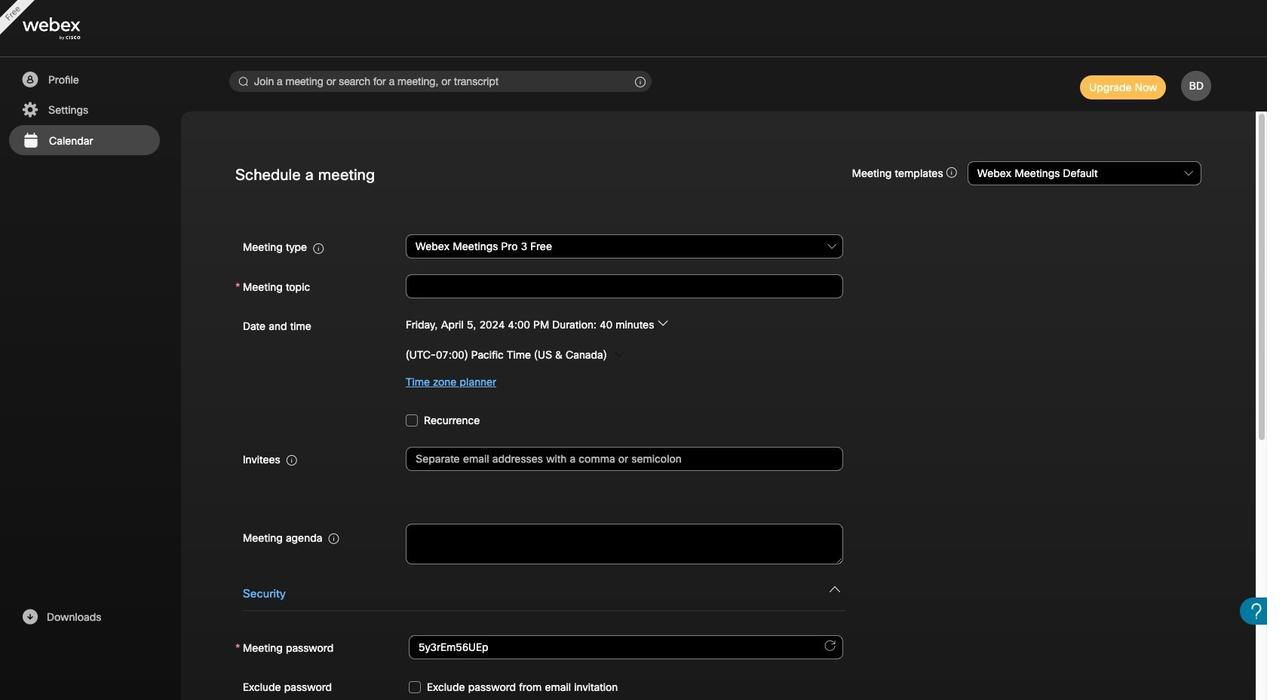 Task type: describe. For each thing, give the bounding box(es) containing it.
security region
[[235, 576, 1202, 701]]

1 horizontal spatial arrow image
[[658, 318, 668, 329]]

exclude password: exclude password from email invitation element
[[409, 674, 618, 701]]

cisco webex image
[[23, 18, 113, 40]]

mds meetings_filled image
[[21, 132, 40, 150]]

ng down image
[[830, 585, 840, 595]]



Task type: locate. For each thing, give the bounding box(es) containing it.
0 horizontal spatial arrow image
[[614, 349, 624, 360]]

arrow image
[[658, 318, 668, 329], [614, 349, 624, 360]]

None field
[[406, 233, 844, 261]]

None text field
[[409, 636, 843, 660]]

group
[[235, 312, 1202, 396]]

mds content download_filled image
[[20, 609, 39, 627]]

Invitees text field
[[406, 447, 843, 471]]

none text field inside security region
[[409, 636, 843, 660]]

Join a meeting or search for a meeting, or transcript text field
[[229, 71, 652, 92]]

0 vertical spatial arrow image
[[658, 318, 668, 329]]

mds people circle_filled image
[[20, 71, 39, 89]]

1 vertical spatial arrow image
[[614, 349, 624, 360]]

None text field
[[406, 274, 843, 299], [406, 524, 843, 565], [406, 274, 843, 299], [406, 524, 843, 565]]

mds settings_filled image
[[20, 101, 39, 119]]

banner
[[0, 0, 1267, 57]]



Task type: vqa. For each thing, say whether or not it's contained in the screenshot.
Advanced options 'region'
no



